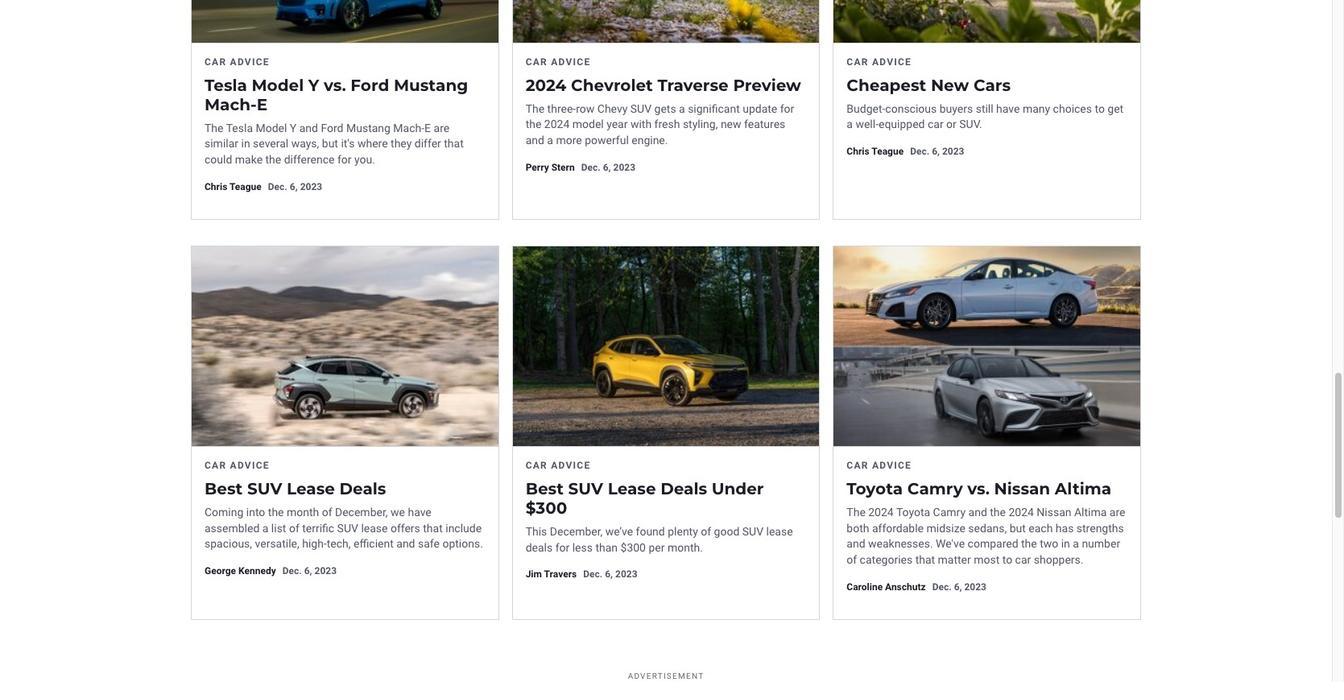 Task type: vqa. For each thing, say whether or not it's contained in the screenshot.
the topmost single owner
no



Task type: describe. For each thing, give the bounding box(es) containing it.
0 vertical spatial tesla
[[205, 76, 247, 95]]

the down "each"
[[1022, 538, 1037, 551]]

weaknesses.
[[868, 538, 933, 551]]

0 vertical spatial y
[[308, 76, 319, 95]]

we
[[391, 506, 405, 519]]

vs. inside car advice tesla model y vs. ford mustang mach-e the tesla model y and ford mustang mach-e are similar in several ways, but it's where they differ that could make the difference for you.
[[324, 76, 346, 95]]

midsize
[[927, 522, 966, 535]]

car advice cheapest new cars budget-conscious buyers still have many choices to get a well-equipped car or suv.
[[847, 56, 1124, 131]]

this
[[526, 525, 547, 538]]

1 vertical spatial $300
[[621, 541, 646, 554]]

deals
[[526, 541, 553, 554]]

more
[[556, 134, 582, 147]]

deals for best suv lease deals under $300
[[661, 479, 707, 499]]

1 vertical spatial model
[[256, 122, 287, 134]]

and inside car advice 2024 chevrolet traverse preview the three-row chevy suv gets a significant update for the 2024 model year with fresh styling, new features and a more powerful engine.
[[526, 134, 545, 147]]

chris teague link for cheapest new cars
[[847, 146, 904, 157]]

2024 hyundai kona limited image
[[192, 247, 498, 447]]

in inside car advice toyota camry vs. nissan altima the 2024 toyota camry and the 2024 nissan altima are both affordable midsize sedans, but each has strengths and weaknesses. we've compared the two in a number of categories that matter most to car shoppers.
[[1062, 538, 1071, 551]]

0 vertical spatial toyota
[[847, 479, 903, 499]]

suv right good
[[743, 525, 764, 538]]

kennedy
[[238, 566, 276, 577]]

that inside car advice tesla model y vs. ford mustang mach-e the tesla model y and ford mustang mach-e are similar in several ways, but it's where they differ that could make the difference for you.
[[444, 137, 464, 150]]

with
[[631, 118, 652, 131]]

driver's side profile view of 2024 chevrolet traverse z71 in sterling gray metallic driving on a mountain road. preproduction model shown. actual production model may vary. available starting early 2024. image
[[513, 0, 820, 43]]

jim
[[526, 569, 542, 580]]

has
[[1056, 522, 1074, 535]]

budget-
[[847, 102, 886, 115]]

car inside car advice cheapest new cars budget-conscious buyers still have many choices to get a well-equipped car or suv.
[[928, 118, 944, 131]]

get
[[1108, 102, 1124, 115]]

features
[[744, 118, 786, 131]]

safe
[[418, 538, 440, 551]]

dec. for toyota
[[933, 581, 952, 593]]

advice for best suv lease deals under $300
[[551, 460, 591, 471]]

still
[[976, 102, 994, 115]]

good
[[714, 525, 740, 538]]

of inside car advice best suv lease deals under $300 this december, we've found plenty of good suv lease deals for less than $300 per month.
[[701, 525, 711, 538]]

a inside car advice cheapest new cars budget-conscious buyers still have many choices to get a well-equipped car or suv.
[[847, 118, 853, 131]]

perry
[[526, 162, 549, 173]]

options.
[[443, 538, 483, 551]]

new
[[721, 118, 742, 131]]

new
[[931, 76, 969, 95]]

2023 for chevy
[[613, 162, 636, 173]]

to inside car advice cheapest new cars budget-conscious buyers still have many choices to get a well-equipped car or suv.
[[1095, 102, 1105, 115]]

buyers
[[940, 102, 973, 115]]

dec. for chevy
[[581, 162, 601, 173]]

car advice tesla model y vs. ford mustang mach-e the tesla model y and ford mustang mach-e are similar in several ways, but it's where they differ that could make the difference for you.
[[205, 56, 468, 166]]

0 vertical spatial altima
[[1055, 479, 1112, 499]]

for inside car advice 2024 chevrolet traverse preview the three-row chevy suv gets a significant update for the 2024 model year with fresh styling, new features and a more powerful engine.
[[780, 102, 795, 115]]

2023 for toyota
[[965, 581, 987, 593]]

caroline anschutz link
[[847, 581, 926, 593]]

chris teague link for tesla model y vs. ford mustang mach-e
[[205, 181, 262, 192]]

for inside car advice best suv lease deals under $300 this december, we've found plenty of good suv lease deals for less than $300 per month.
[[556, 541, 570, 554]]

2023 for have
[[943, 146, 965, 157]]

compared
[[968, 538, 1019, 551]]

powerful
[[585, 134, 629, 147]]

assembled
[[205, 522, 260, 535]]

george
[[205, 566, 236, 577]]

significant
[[688, 102, 740, 115]]

that inside car advice toyota camry vs. nissan altima the 2024 toyota camry and the 2024 nissan altima are both affordable midsize sedans, but each has strengths and weaknesses. we've compared the two in a number of categories that matter most to car shoppers.
[[916, 553, 935, 566]]

car for toyota camry vs. nissan altima
[[847, 460, 869, 471]]

month
[[287, 506, 319, 519]]

have inside car advice cheapest new cars budget-conscious buyers still have many choices to get a well-equipped car or suv.
[[997, 102, 1020, 115]]

could
[[205, 153, 232, 166]]

advice for best suv lease deals
[[230, 460, 270, 471]]

george kennedy link
[[205, 566, 276, 577]]

6, for toyota
[[954, 581, 962, 593]]

versatile,
[[255, 538, 300, 551]]

a inside car advice toyota camry vs. nissan altima the 2024 toyota camry and the 2024 nissan altima are both affordable midsize sedans, but each has strengths and weaknesses. we've compared the two in a number of categories that matter most to car shoppers.
[[1073, 538, 1079, 551]]

car advice best suv lease deals under $300 this december, we've found plenty of good suv lease deals for less than $300 per month.
[[526, 460, 793, 554]]

car for best suv lease deals under $300
[[526, 460, 548, 471]]

but inside car advice tesla model y vs. ford mustang mach-e the tesla model y and ford mustang mach-e are similar in several ways, but it's where they differ that could make the difference for you.
[[322, 137, 338, 150]]

2024 up three-
[[526, 76, 567, 95]]

than
[[596, 541, 618, 554]]

jim travers link
[[526, 569, 577, 580]]

make
[[235, 153, 263, 166]]

fresh
[[655, 118, 680, 131]]

the inside car advice toyota camry vs. nissan altima the 2024 toyota camry and the 2024 nissan altima are both affordable midsize sedans, but each has strengths and weaknesses. we've compared the two in a number of categories that matter most to car shoppers.
[[847, 506, 866, 519]]

dec. for have
[[910, 146, 930, 157]]

are inside car advice tesla model y vs. ford mustang mach-e the tesla model y and ford mustang mach-e are similar in several ways, but it's where they differ that could make the difference for you.
[[434, 122, 450, 134]]

suv inside car advice 2024 chevrolet traverse preview the three-row chevy suv gets a significant update for the 2024 model year with fresh styling, new features and a more powerful engine.
[[631, 102, 652, 115]]

6, for chevy
[[603, 162, 611, 173]]

high-
[[302, 538, 327, 551]]

0 vertical spatial $300
[[526, 499, 567, 518]]

tesla model y vs. ford mustang mach-e image
[[192, 0, 498, 43]]

of up terrific
[[322, 506, 332, 519]]

both
[[847, 522, 870, 535]]

spacious,
[[205, 538, 252, 551]]

sedans,
[[969, 522, 1007, 535]]

under
[[712, 479, 764, 499]]

the inside car advice tesla model y vs. ford mustang mach-e the tesla model y and ford mustang mach-e are similar in several ways, but it's where they differ that could make the difference for you.
[[205, 122, 224, 134]]

update
[[743, 102, 778, 115]]

into
[[246, 506, 265, 519]]

1 vertical spatial e
[[425, 122, 431, 134]]

dec. for month
[[283, 566, 302, 577]]

1 vertical spatial y
[[290, 122, 297, 134]]

vs. inside car advice toyota camry vs. nissan altima the 2024 toyota camry and the 2024 nissan altima are both affordable midsize sedans, but each has strengths and weaknesses. we've compared the two in a number of categories that matter most to car shoppers.
[[968, 479, 990, 499]]

6, for month
[[304, 566, 312, 577]]

december, inside car advice best suv lease deals under $300 this december, we've found plenty of good suv lease deals for less than $300 per month.
[[550, 525, 603, 538]]

a right gets at the top of page
[[679, 102, 685, 115]]

stern
[[552, 162, 575, 173]]

in inside car advice tesla model y vs. ford mustang mach-e the tesla model y and ford mustang mach-e are similar in several ways, but it's where they differ that could make the difference for you.
[[241, 137, 250, 150]]

car for cheapest new cars
[[847, 56, 869, 68]]

chris teague dec. 6, 2023 for still
[[847, 146, 965, 157]]

teague for tesla model y vs. ford mustang mach-e
[[230, 181, 262, 192]]

many
[[1023, 102, 1051, 115]]

dec. for december,
[[583, 569, 603, 580]]

or
[[947, 118, 957, 131]]

it's
[[341, 137, 355, 150]]

offers
[[391, 522, 420, 535]]

number
[[1082, 538, 1121, 551]]

list
[[271, 522, 286, 535]]

styling,
[[683, 118, 718, 131]]

1 vertical spatial altima
[[1075, 506, 1107, 519]]

chris for tesla model y vs. ford mustang mach-e
[[205, 181, 227, 192]]

a inside car advice best suv lease deals coming into the month of december, we have assembled a list of terrific suv lease offers that include spacious, versatile, high-tech, efficient and safe options.
[[262, 522, 269, 535]]

conscious
[[886, 102, 937, 115]]

are inside car advice toyota camry vs. nissan altima the 2024 toyota camry and the 2024 nissan altima are both affordable midsize sedans, but each has strengths and weaknesses. we've compared the two in a number of categories that matter most to car shoppers.
[[1110, 506, 1126, 519]]

include
[[446, 522, 482, 535]]

choices
[[1053, 102, 1092, 115]]

0 horizontal spatial mach-
[[205, 95, 257, 114]]

similar
[[205, 137, 239, 150]]

6, for have
[[932, 146, 940, 157]]

lease inside car advice best suv lease deals under $300 this december, we've found plenty of good suv lease deals for less than $300 per month.
[[767, 525, 793, 538]]

0 vertical spatial camry
[[908, 479, 963, 499]]

caroline
[[847, 581, 883, 593]]

car advice 2024 chevrolet traverse preview the three-row chevy suv gets a significant update for the 2024 model year with fresh styling, new features and a more powerful engine.
[[526, 56, 801, 147]]

of inside car advice toyota camry vs. nissan altima the 2024 toyota camry and the 2024 nissan altima are both affordable midsize sedans, but each has strengths and weaknesses. we've compared the two in a number of categories that matter most to car shoppers.
[[847, 553, 857, 566]]

december, inside car advice best suv lease deals coming into the month of december, we have assembled a list of terrific suv lease offers that include spacious, versatile, high-tech, efficient and safe options.
[[335, 506, 388, 519]]

the inside car advice best suv lease deals coming into the month of december, we have assembled a list of terrific suv lease offers that include spacious, versatile, high-tech, efficient and safe options.
[[268, 506, 284, 519]]

preview
[[733, 76, 801, 95]]

the inside car advice tesla model y vs. ford mustang mach-e the tesla model y and ford mustang mach-e are similar in several ways, but it's where they differ that could make the difference for you.
[[265, 153, 281, 166]]

equipped
[[879, 118, 925, 131]]

categories
[[860, 553, 913, 566]]

month.
[[668, 541, 703, 554]]

several
[[253, 137, 289, 150]]

car for tesla model y vs. ford mustang mach-e
[[205, 56, 227, 68]]

advice for 2024 chevrolet traverse preview
[[551, 56, 591, 68]]

advertisement
[[628, 672, 704, 681]]

perry stern link
[[526, 162, 575, 173]]

cheapest
[[847, 76, 927, 95]]

coming
[[205, 506, 244, 519]]



Task type: locate. For each thing, give the bounding box(es) containing it.
traverse
[[658, 76, 729, 95]]

2023 down difference in the left top of the page
[[300, 181, 322, 192]]

best for best suv lease deals under $300
[[526, 479, 564, 499]]

1 vertical spatial mustang
[[346, 122, 391, 134]]

advice inside car advice 2024 chevrolet traverse preview the three-row chevy suv gets a significant update for the 2024 model year with fresh styling, new features and a more powerful engine.
[[551, 56, 591, 68]]

and inside car advice tesla model y vs. ford mustang mach-e the tesla model y and ford mustang mach-e are similar in several ways, but it's where they differ that could make the difference for you.
[[299, 122, 318, 134]]

model
[[573, 118, 604, 131]]

car
[[205, 56, 227, 68], [526, 56, 548, 68], [847, 56, 869, 68], [205, 460, 227, 471], [526, 460, 548, 471], [847, 460, 869, 471]]

of right list
[[289, 522, 299, 535]]

lease inside car advice best suv lease deals coming into the month of december, we have assembled a list of terrific suv lease offers that include spacious, versatile, high-tech, efficient and safe options.
[[361, 522, 388, 535]]

are
[[434, 122, 450, 134], [1110, 506, 1126, 519]]

dec. for e
[[268, 181, 287, 192]]

1 horizontal spatial in
[[1062, 538, 1071, 551]]

0 vertical spatial teague
[[872, 146, 904, 157]]

but left "each"
[[1010, 522, 1026, 535]]

1 vertical spatial that
[[423, 522, 443, 535]]

car for 2024 chevrolet traverse preview
[[526, 56, 548, 68]]

advice for tesla model y vs. ford mustang mach-e
[[230, 56, 270, 68]]

0 horizontal spatial best
[[205, 479, 243, 499]]

chevy
[[598, 102, 628, 115]]

2023 for month
[[315, 566, 337, 577]]

y
[[308, 76, 319, 95], [290, 122, 297, 134]]

chris teague link
[[847, 146, 904, 157], [205, 181, 262, 192]]

1 horizontal spatial chris teague dec. 6, 2023
[[847, 146, 965, 157]]

0 vertical spatial are
[[434, 122, 450, 134]]

1 horizontal spatial december,
[[550, 525, 603, 538]]

are up strengths
[[1110, 506, 1126, 519]]

advice for cheapest new cars
[[872, 56, 912, 68]]

0 horizontal spatial for
[[337, 153, 352, 166]]

and up perry
[[526, 134, 545, 147]]

perry stern dec. 6, 2023
[[526, 162, 636, 173]]

1 horizontal spatial chris teague link
[[847, 146, 904, 157]]

2023 down most
[[965, 581, 987, 593]]

where
[[358, 137, 388, 150]]

0 vertical spatial chris
[[847, 146, 870, 157]]

vs. up it's
[[324, 76, 346, 95]]

in down has
[[1062, 538, 1071, 551]]

6, down buyers
[[932, 146, 940, 157]]

0 horizontal spatial lease
[[361, 522, 388, 535]]

0 horizontal spatial deals
[[340, 479, 386, 499]]

0 horizontal spatial e
[[257, 95, 268, 114]]

1 horizontal spatial that
[[444, 137, 464, 150]]

chris teague link down 'well-'
[[847, 146, 904, 157]]

best for best suv lease deals
[[205, 479, 243, 499]]

and
[[299, 122, 318, 134], [526, 134, 545, 147], [969, 506, 988, 519], [397, 538, 415, 551], [847, 538, 866, 551]]

2 best from the left
[[526, 479, 564, 499]]

0 vertical spatial in
[[241, 137, 250, 150]]

camry
[[908, 479, 963, 499], [933, 506, 966, 519]]

car inside car advice toyota camry vs. nissan altima the 2024 toyota camry and the 2024 nissan altima are both affordable midsize sedans, but each has strengths and weaknesses. we've compared the two in a number of categories that matter most to car shoppers.
[[847, 460, 869, 471]]

0 horizontal spatial but
[[322, 137, 338, 150]]

2024 up "each"
[[1009, 506, 1034, 519]]

deals inside car advice best suv lease deals under $300 this december, we've found plenty of good suv lease deals for less than $300 per month.
[[661, 479, 707, 499]]

we've
[[936, 538, 965, 551]]

0 horizontal spatial car
[[928, 118, 944, 131]]

teague down make
[[230, 181, 262, 192]]

1 vertical spatial in
[[1062, 538, 1071, 551]]

teague down equipped
[[872, 146, 904, 157]]

suv.
[[960, 118, 983, 131]]

lease right good
[[767, 525, 793, 538]]

teague
[[872, 146, 904, 157], [230, 181, 262, 192]]

2023 down the than
[[615, 569, 638, 580]]

0 vertical spatial that
[[444, 137, 464, 150]]

anschutz
[[885, 581, 926, 593]]

1 horizontal spatial lease
[[767, 525, 793, 538]]

but inside car advice toyota camry vs. nissan altima the 2024 toyota camry and the 2024 nissan altima are both affordable midsize sedans, but each has strengths and weaknesses. we've compared the two in a number of categories that matter most to car shoppers.
[[1010, 522, 1026, 535]]

suv up tech,
[[337, 522, 358, 535]]

0 horizontal spatial chris teague link
[[205, 181, 262, 192]]

front 3/4 view of 2024 chevrolet trax activ in nitro yellow metallic parked on a gravel road in front of trees. image
[[513, 247, 820, 447]]

0 horizontal spatial have
[[408, 506, 432, 519]]

nissan up has
[[1037, 506, 1072, 519]]

efficient
[[354, 538, 394, 551]]

car inside car advice toyota camry vs. nissan altima the 2024 toyota camry and the 2024 nissan altima are both affordable midsize sedans, but each has strengths and weaknesses. we've compared the two in a number of categories that matter most to car shoppers.
[[1016, 553, 1031, 566]]

$300 up this
[[526, 499, 567, 518]]

have right still
[[997, 102, 1020, 115]]

1 horizontal spatial deals
[[661, 479, 707, 499]]

car inside car advice 2024 chevrolet traverse preview the three-row chevy suv gets a significant update for the 2024 model year with fresh styling, new features and a more powerful engine.
[[526, 56, 548, 68]]

that up caroline anschutz dec. 6, 2023
[[916, 553, 935, 566]]

best inside car advice best suv lease deals coming into the month of december, we have assembled a list of terrific suv lease offers that include spacious, versatile, high-tech, efficient and safe options.
[[205, 479, 243, 499]]

0 horizontal spatial december,
[[335, 506, 388, 519]]

december,
[[335, 506, 388, 519], [550, 525, 603, 538]]

1 horizontal spatial mustang
[[394, 76, 468, 95]]

lease
[[361, 522, 388, 535], [767, 525, 793, 538]]

have up "offers"
[[408, 506, 432, 519]]

lease for into
[[287, 479, 335, 499]]

0 vertical spatial have
[[997, 102, 1020, 115]]

0 vertical spatial car
[[928, 118, 944, 131]]

1 vertical spatial car
[[1016, 553, 1031, 566]]

2023 down high-
[[315, 566, 337, 577]]

e up several
[[257, 95, 268, 114]]

toyota
[[847, 479, 903, 499], [897, 506, 931, 519]]

0 vertical spatial for
[[780, 102, 795, 115]]

1 vertical spatial teague
[[230, 181, 262, 192]]

for right update
[[780, 102, 795, 115]]

car left or
[[928, 118, 944, 131]]

2024 down three-
[[544, 118, 570, 131]]

car inside car advice cheapest new cars budget-conscious buyers still have many choices to get a well-equipped car or suv.
[[847, 56, 869, 68]]

car advice best suv lease deals coming into the month of december, we have assembled a list of terrific suv lease offers that include spacious, versatile, high-tech, efficient and safe options.
[[205, 460, 483, 551]]

for left less
[[556, 541, 570, 554]]

dec. right stern
[[581, 162, 601, 173]]

6, for december,
[[605, 569, 613, 580]]

6, for e
[[290, 181, 298, 192]]

0 vertical spatial to
[[1095, 102, 1105, 115]]

1 horizontal spatial the
[[526, 102, 545, 115]]

car down 'compared'
[[1016, 553, 1031, 566]]

1 vertical spatial december,
[[550, 525, 603, 538]]

1 horizontal spatial but
[[1010, 522, 1026, 535]]

6, down high-
[[304, 566, 312, 577]]

ford up the where
[[351, 76, 389, 95]]

deals for best suv lease deals
[[340, 479, 386, 499]]

shoppers.
[[1034, 553, 1084, 566]]

december, up less
[[550, 525, 603, 538]]

have inside car advice best suv lease deals coming into the month of december, we have assembled a list of terrific suv lease offers that include spacious, versatile, high-tech, efficient and safe options.
[[408, 506, 432, 519]]

advice for toyota camry vs. nissan altima
[[872, 460, 912, 471]]

advice inside car advice tesla model y vs. ford mustang mach-e the tesla model y and ford mustang mach-e are similar in several ways, but it's where they differ that could make the difference for you.
[[230, 56, 270, 68]]

1 vertical spatial toyota
[[897, 506, 931, 519]]

6,
[[932, 146, 940, 157], [603, 162, 611, 173], [290, 181, 298, 192], [304, 566, 312, 577], [605, 569, 613, 580], [954, 581, 962, 593]]

you.
[[354, 153, 375, 166]]

lease inside car advice best suv lease deals coming into the month of december, we have assembled a list of terrific suv lease offers that include spacious, versatile, high-tech, efficient and safe options.
[[287, 479, 335, 499]]

for down it's
[[337, 153, 352, 166]]

2 vertical spatial for
[[556, 541, 570, 554]]

the up sedans,
[[990, 506, 1006, 519]]

deals up efficient at the left bottom of page
[[340, 479, 386, 499]]

advice inside car advice best suv lease deals under $300 this december, we've found plenty of good suv lease deals for less than $300 per month.
[[551, 460, 591, 471]]

a left more
[[547, 134, 553, 147]]

0 vertical spatial december,
[[335, 506, 388, 519]]

2 deals from the left
[[661, 479, 707, 499]]

to
[[1095, 102, 1105, 115], [1003, 553, 1013, 566]]

mustang up differ at left
[[394, 76, 468, 95]]

2023 for e
[[300, 181, 322, 192]]

$300 down we've
[[621, 541, 646, 554]]

2024 nissan altima and 2024 toyota camry image
[[834, 247, 1141, 447]]

travers
[[544, 569, 577, 580]]

they
[[391, 137, 412, 150]]

0 horizontal spatial $300
[[526, 499, 567, 518]]

1 horizontal spatial ford
[[351, 76, 389, 95]]

car inside car advice best suv lease deals under $300 this december, we've found plenty of good suv lease deals for less than $300 per month.
[[526, 460, 548, 471]]

dec. down matter
[[933, 581, 952, 593]]

lease up we've
[[608, 479, 656, 499]]

in up make
[[241, 137, 250, 150]]

tesla
[[205, 76, 247, 95], [226, 122, 253, 134]]

0 horizontal spatial that
[[423, 522, 443, 535]]

december, up efficient at the left bottom of page
[[335, 506, 388, 519]]

dec. down versatile,
[[283, 566, 302, 577]]

to right most
[[1003, 553, 1013, 566]]

that up safe
[[423, 522, 443, 535]]

1 horizontal spatial e
[[425, 122, 431, 134]]

chris teague dec. 6, 2023 down make
[[205, 181, 322, 192]]

most
[[974, 553, 1000, 566]]

the inside car advice 2024 chevrolet traverse preview the three-row chevy suv gets a significant update for the 2024 model year with fresh styling, new features and a more powerful engine.
[[526, 102, 545, 115]]

the up perry
[[526, 118, 542, 131]]

lease up efficient at the left bottom of page
[[361, 522, 388, 535]]

1 vertical spatial but
[[1010, 522, 1026, 535]]

1 horizontal spatial mach-
[[393, 122, 425, 134]]

lease up month
[[287, 479, 335, 499]]

dec. down equipped
[[910, 146, 930, 157]]

2024 up affordable
[[869, 506, 894, 519]]

1 vertical spatial tesla
[[226, 122, 253, 134]]

and inside car advice best suv lease deals coming into the month of december, we have assembled a list of terrific suv lease offers that include spacious, versatile, high-tech, efficient and safe options.
[[397, 538, 415, 551]]

chevrolet
[[571, 76, 653, 95]]

lease for $300
[[608, 479, 656, 499]]

1 horizontal spatial best
[[526, 479, 564, 499]]

0 horizontal spatial chris teague dec. 6, 2023
[[205, 181, 322, 192]]

three-
[[547, 102, 576, 115]]

that
[[444, 137, 464, 150], [423, 522, 443, 535], [916, 553, 935, 566]]

dec.
[[910, 146, 930, 157], [581, 162, 601, 173], [268, 181, 287, 192], [283, 566, 302, 577], [583, 569, 603, 580], [933, 581, 952, 593]]

2 horizontal spatial for
[[780, 102, 795, 115]]

dec. down difference in the left top of the page
[[268, 181, 287, 192]]

but left it's
[[322, 137, 338, 150]]

1 vertical spatial chris teague link
[[205, 181, 262, 192]]

a left list
[[262, 522, 269, 535]]

6, down the than
[[605, 569, 613, 580]]

and up sedans,
[[969, 506, 988, 519]]

ways,
[[291, 137, 319, 150]]

1 vertical spatial nissan
[[1037, 506, 1072, 519]]

0 vertical spatial the
[[526, 102, 545, 115]]

1 horizontal spatial have
[[997, 102, 1020, 115]]

advice
[[230, 56, 270, 68], [551, 56, 591, 68], [872, 56, 912, 68], [230, 460, 270, 471], [551, 460, 591, 471], [872, 460, 912, 471]]

$300
[[526, 499, 567, 518], [621, 541, 646, 554]]

e up differ at left
[[425, 122, 431, 134]]

vs.
[[324, 76, 346, 95], [968, 479, 990, 499]]

gets
[[655, 102, 676, 115]]

the
[[526, 102, 545, 115], [205, 122, 224, 134], [847, 506, 866, 519]]

cars
[[974, 76, 1011, 95]]

less
[[573, 541, 593, 554]]

nissan up "each"
[[995, 479, 1051, 499]]

2024
[[526, 76, 567, 95], [544, 118, 570, 131], [869, 506, 894, 519], [1009, 506, 1034, 519]]

the up list
[[268, 506, 284, 519]]

suv up less
[[568, 479, 603, 499]]

suv
[[631, 102, 652, 115], [247, 479, 282, 499], [568, 479, 603, 499], [337, 522, 358, 535], [743, 525, 764, 538]]

1 horizontal spatial to
[[1095, 102, 1105, 115]]

we've
[[606, 525, 633, 538]]

and down both
[[847, 538, 866, 551]]

well-
[[856, 118, 879, 131]]

car advice toyota camry vs. nissan altima the 2024 toyota camry and the 2024 nissan altima are both affordable midsize sedans, but each has strengths and weaknesses. we've compared the two in a number of categories that matter most to car shoppers.
[[847, 460, 1126, 566]]

1 vertical spatial to
[[1003, 553, 1013, 566]]

chris teague link down the could
[[205, 181, 262, 192]]

vs. up sedans,
[[968, 479, 990, 499]]

the left three-
[[526, 102, 545, 115]]

the inside car advice 2024 chevrolet traverse preview the three-row chevy suv gets a significant update for the 2024 model year with fresh styling, new features and a more powerful engine.
[[526, 118, 542, 131]]

mach- up they
[[393, 122, 425, 134]]

teague for cheapest new cars
[[872, 146, 904, 157]]

each
[[1029, 522, 1053, 535]]

0 vertical spatial model
[[252, 76, 304, 95]]

0 vertical spatial mach-
[[205, 95, 257, 114]]

george kennedy dec. 6, 2023
[[205, 566, 337, 577]]

chris down the could
[[205, 181, 227, 192]]

row
[[576, 102, 595, 115]]

0 vertical spatial chris teague link
[[847, 146, 904, 157]]

engine.
[[632, 134, 668, 147]]

car for best suv lease deals
[[205, 460, 227, 471]]

6, down matter
[[954, 581, 962, 593]]

lease inside car advice best suv lease deals under $300 this december, we've found plenty of good suv lease deals for less than $300 per month.
[[608, 479, 656, 499]]

to left get
[[1095, 102, 1105, 115]]

1 lease from the left
[[287, 479, 335, 499]]

of
[[322, 506, 332, 519], [289, 522, 299, 535], [701, 525, 711, 538], [847, 553, 857, 566]]

chris down 'well-'
[[847, 146, 870, 157]]

of left good
[[701, 525, 711, 538]]

advice inside car advice best suv lease deals coming into the month of december, we have assembled a list of terrific suv lease offers that include spacious, versatile, high-tech, efficient and safe options.
[[230, 460, 270, 471]]

1 vertical spatial have
[[408, 506, 432, 519]]

1 vertical spatial camry
[[933, 506, 966, 519]]

for inside car advice tesla model y vs. ford mustang mach-e the tesla model y and ford mustang mach-e are similar in several ways, but it's where they differ that could make the difference for you.
[[337, 153, 352, 166]]

2023
[[943, 146, 965, 157], [613, 162, 636, 173], [300, 181, 322, 192], [315, 566, 337, 577], [615, 569, 638, 580], [965, 581, 987, 593]]

a
[[679, 102, 685, 115], [847, 118, 853, 131], [547, 134, 553, 147], [262, 522, 269, 535], [1073, 538, 1079, 551]]

suv up into
[[247, 479, 282, 499]]

2023 down powerful
[[613, 162, 636, 173]]

dec. down less
[[583, 569, 603, 580]]

tech,
[[327, 538, 351, 551]]

toyota up both
[[847, 479, 903, 499]]

1 horizontal spatial $300
[[621, 541, 646, 554]]

0 horizontal spatial lease
[[287, 479, 335, 499]]

2 horizontal spatial the
[[847, 506, 866, 519]]

advice inside car advice cheapest new cars budget-conscious buyers still have many choices to get a well-equipped car or suv.
[[872, 56, 912, 68]]

mustang up the where
[[346, 122, 391, 134]]

2023 for december,
[[615, 569, 638, 580]]

1 horizontal spatial teague
[[872, 146, 904, 157]]

0 vertical spatial ford
[[351, 76, 389, 95]]

jim travers dec. 6, 2023
[[526, 569, 638, 580]]

2 vertical spatial the
[[847, 506, 866, 519]]

to inside car advice toyota camry vs. nissan altima the 2024 toyota camry and the 2024 nissan altima are both affordable midsize sedans, but each has strengths and weaknesses. we've compared the two in a number of categories that matter most to car shoppers.
[[1003, 553, 1013, 566]]

ford
[[351, 76, 389, 95], [321, 122, 344, 134]]

that right differ at left
[[444, 137, 464, 150]]

1 deals from the left
[[340, 479, 386, 499]]

two
[[1040, 538, 1059, 551]]

suv up with
[[631, 102, 652, 115]]

0 vertical spatial e
[[257, 95, 268, 114]]

chris teague dec. 6, 2023 for mach-
[[205, 181, 322, 192]]

and up ways,
[[299, 122, 318, 134]]

1 vertical spatial ford
[[321, 122, 344, 134]]

differ
[[415, 137, 441, 150]]

deals up 'plenty'
[[661, 479, 707, 499]]

that inside car advice best suv lease deals coming into the month of december, we have assembled a list of terrific suv lease offers that include spacious, versatile, high-tech, efficient and safe options.
[[423, 522, 443, 535]]

2023 down or
[[943, 146, 965, 157]]

advice inside car advice toyota camry vs. nissan altima the 2024 toyota camry and the 2024 nissan altima are both affordable midsize sedans, but each has strengths and weaknesses. we've compared the two in a number of categories that matter most to car shoppers.
[[872, 460, 912, 471]]

per
[[649, 541, 665, 554]]

mach- up similar
[[205, 95, 257, 114]]

the up similar
[[205, 122, 224, 134]]

plenty
[[668, 525, 698, 538]]

the down several
[[265, 153, 281, 166]]

a left 'well-'
[[847, 118, 853, 131]]

1 horizontal spatial chris
[[847, 146, 870, 157]]

1 horizontal spatial car
[[1016, 553, 1031, 566]]

toyota up affordable
[[897, 506, 931, 519]]

1 vertical spatial chris
[[205, 181, 227, 192]]

1 vertical spatial mach-
[[393, 122, 425, 134]]

car inside car advice tesla model y vs. ford mustang mach-e the tesla model y and ford mustang mach-e are similar in several ways, but it's where they differ that could make the difference for you.
[[205, 56, 227, 68]]

1 horizontal spatial y
[[308, 76, 319, 95]]

are up differ at left
[[434, 122, 450, 134]]

chris for cheapest new cars
[[847, 146, 870, 157]]

0 horizontal spatial mustang
[[346, 122, 391, 134]]

chris teague dec. 6, 2023 down equipped
[[847, 146, 965, 157]]

1 vertical spatial for
[[337, 153, 352, 166]]

1 vertical spatial chris teague dec. 6, 2023
[[205, 181, 322, 192]]

2 vertical spatial that
[[916, 553, 935, 566]]

0 vertical spatial but
[[322, 137, 338, 150]]

the
[[526, 118, 542, 131], [265, 153, 281, 166], [268, 506, 284, 519], [990, 506, 1006, 519], [1022, 538, 1037, 551]]

2 lease from the left
[[608, 479, 656, 499]]

0 vertical spatial nissan
[[995, 479, 1051, 499]]

affordable
[[872, 522, 924, 535]]

0 horizontal spatial ford
[[321, 122, 344, 134]]

the up both
[[847, 506, 866, 519]]

in
[[241, 137, 250, 150], [1062, 538, 1071, 551]]

0 horizontal spatial are
[[434, 122, 450, 134]]

best up coming
[[205, 479, 243, 499]]

1 vertical spatial the
[[205, 122, 224, 134]]

1 horizontal spatial vs.
[[968, 479, 990, 499]]

best up this
[[526, 479, 564, 499]]

ford up it's
[[321, 122, 344, 134]]

1 vertical spatial vs.
[[968, 479, 990, 499]]

6, down powerful
[[603, 162, 611, 173]]

0 vertical spatial mustang
[[394, 76, 468, 95]]

found
[[636, 525, 665, 538]]

0 vertical spatial vs.
[[324, 76, 346, 95]]

chris
[[847, 146, 870, 157], [205, 181, 227, 192]]

of up 'caroline'
[[847, 553, 857, 566]]

0 horizontal spatial chris
[[205, 181, 227, 192]]

year
[[607, 118, 628, 131]]

and down "offers"
[[397, 538, 415, 551]]

deals inside car advice best suv lease deals coming into the month of december, we have assembled a list of terrific suv lease offers that include spacious, versatile, high-tech, efficient and safe options.
[[340, 479, 386, 499]]

altima
[[1055, 479, 1112, 499], [1075, 506, 1107, 519]]

a down has
[[1073, 538, 1079, 551]]

0 vertical spatial chris teague dec. 6, 2023
[[847, 146, 965, 157]]

best
[[205, 479, 243, 499], [526, 479, 564, 499]]

1 best from the left
[[205, 479, 243, 499]]

1 vertical spatial are
[[1110, 506, 1126, 519]]

car inside car advice best suv lease deals coming into the month of december, we have assembled a list of terrific suv lease offers that include spacious, versatile, high-tech, efficient and safe options.
[[205, 460, 227, 471]]

0 horizontal spatial vs.
[[324, 76, 346, 95]]

deals
[[340, 479, 386, 499], [661, 479, 707, 499]]

6, down difference in the left top of the page
[[290, 181, 298, 192]]

1 horizontal spatial are
[[1110, 506, 1126, 519]]

difference
[[284, 153, 335, 166]]

best inside car advice best suv lease deals under $300 this december, we've found plenty of good suv lease deals for less than $300 per month.
[[526, 479, 564, 499]]



